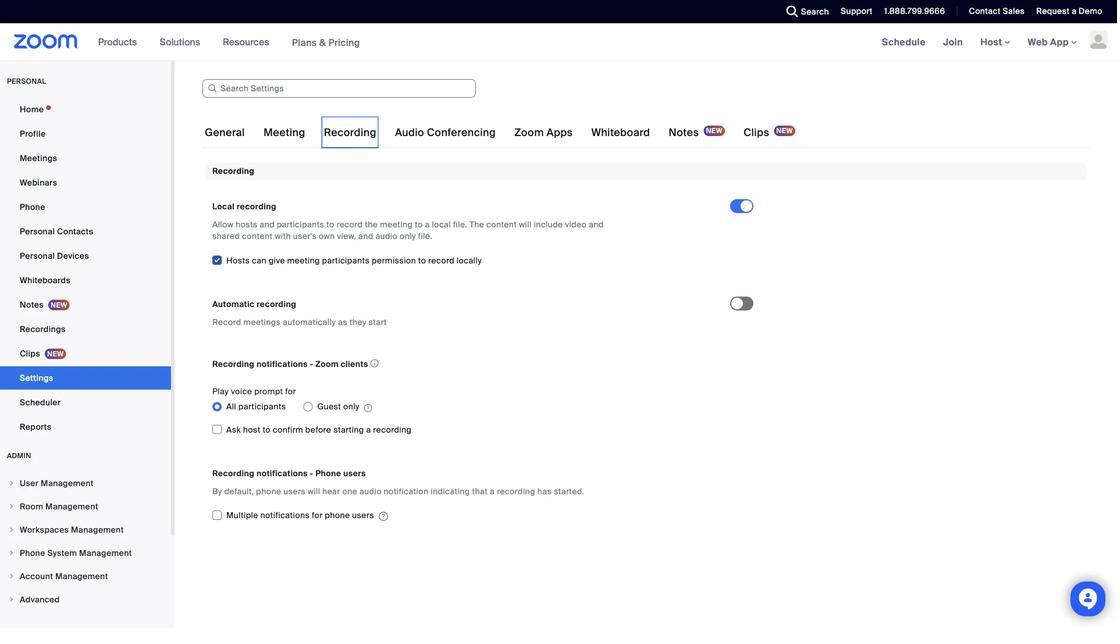 Task type: vqa. For each thing, say whether or not it's contained in the screenshot.
Clips in the Personal Menu menu
yes



Task type: locate. For each thing, give the bounding box(es) containing it.
right image
[[8, 480, 15, 487], [8, 504, 15, 511], [8, 527, 15, 534], [8, 597, 15, 604]]

management
[[41, 478, 94, 489], [45, 501, 98, 512], [71, 525, 124, 536], [79, 548, 132, 559], [55, 571, 108, 582]]

notifications down recording notifications - phone users
[[261, 510, 310, 521]]

only left learn more about guest only 'icon'
[[343, 402, 360, 412]]

user
[[20, 478, 39, 489]]

recording up local at the left top of the page
[[212, 166, 255, 177]]

right image for user
[[8, 480, 15, 487]]

management down workspaces management menu item
[[79, 548, 132, 559]]

management down phone system management menu item on the left of the page
[[55, 571, 108, 582]]

1 vertical spatial record
[[428, 255, 455, 266]]

1 vertical spatial right image
[[8, 573, 15, 580]]

0 horizontal spatial for
[[285, 386, 296, 397]]

has
[[538, 486, 552, 497]]

1 vertical spatial users
[[284, 486, 306, 497]]

- down automatically
[[310, 359, 314, 370]]

hosts can give meeting participants permission to record locally
[[226, 255, 482, 266]]

guest
[[318, 402, 341, 412]]

phone down hear
[[325, 510, 350, 521]]

notifications
[[257, 359, 308, 370], [257, 468, 308, 479], [261, 510, 310, 521]]

right image
[[8, 550, 15, 557], [8, 573, 15, 580]]

users for phone
[[343, 468, 366, 479]]

right image left account
[[8, 573, 15, 580]]

1 vertical spatial notifications
[[257, 468, 308, 479]]

2 vertical spatial users
[[352, 510, 374, 521]]

personal up personal devices
[[20, 226, 55, 237]]

room management menu item
[[0, 496, 171, 518]]

0 horizontal spatial notes
[[20, 299, 44, 310]]

and
[[260, 219, 275, 230], [589, 219, 604, 230], [359, 231, 374, 242]]

personal menu menu
[[0, 98, 171, 440]]

1 vertical spatial meeting
[[287, 255, 320, 266]]

2 vertical spatial phone
[[20, 548, 45, 559]]

2 right image from the top
[[8, 504, 15, 511]]

management for account management
[[55, 571, 108, 582]]

right image left workspaces
[[8, 527, 15, 534]]

1 vertical spatial clips
[[20, 348, 40, 359]]

right image inside workspaces management menu item
[[8, 527, 15, 534]]

recording notifications - zoom clients application
[[212, 356, 720, 372]]

recording up voice
[[212, 359, 255, 370]]

meeting inside allow hosts and participants to record the meeting to a local file. the content will include video and shared content with user's own view, and audio only file.
[[380, 219, 413, 230]]

recording up the meetings
[[257, 299, 296, 310]]

file. left the
[[453, 219, 468, 230]]

recording down the search settings text box
[[324, 126, 377, 139]]

home
[[20, 104, 44, 115]]

scheduler link
[[0, 391, 171, 414]]

play voice prompt for
[[212, 386, 296, 397]]

right image inside room management menu item
[[8, 504, 15, 511]]

demo
[[1079, 6, 1103, 17]]

2 vertical spatial notifications
[[261, 510, 310, 521]]

zoom left clients
[[316, 359, 339, 370]]

- up multiple notifications for phone users at the left of page
[[310, 468, 314, 479]]

recordings
[[20, 324, 66, 335]]

by default, phone users will hear one audio notification indicating that a recording has started.
[[212, 486, 585, 497]]

a left local
[[425, 219, 430, 230]]

advanced
[[20, 595, 60, 605]]

notifications for phone
[[261, 510, 310, 521]]

management inside menu item
[[41, 478, 94, 489]]

right image left user
[[8, 480, 15, 487]]

learn more about guest only image
[[364, 403, 372, 414]]

users left learn more about multiple notifications for phone users image
[[352, 510, 374, 521]]

the
[[470, 219, 484, 230]]

zoom left apps
[[515, 126, 544, 139]]

0 vertical spatial for
[[285, 386, 296, 397]]

participants
[[277, 219, 324, 230], [322, 255, 370, 266], [239, 402, 286, 412]]

will
[[519, 219, 532, 230], [308, 486, 320, 497]]

phone up hear
[[316, 468, 341, 479]]

for right prompt
[[285, 386, 296, 397]]

recording
[[324, 126, 377, 139], [212, 166, 255, 177], [212, 359, 255, 370], [212, 468, 255, 479]]

0 vertical spatial content
[[487, 219, 517, 230]]

system
[[47, 548, 77, 559]]

recording left has
[[497, 486, 535, 497]]

local
[[212, 201, 235, 212]]

a left demo
[[1072, 6, 1077, 17]]

4 right image from the top
[[8, 597, 15, 604]]

join link
[[935, 23, 972, 61]]

1 horizontal spatial meeting
[[380, 219, 413, 230]]

support
[[841, 6, 873, 17]]

all participants
[[226, 402, 286, 412]]

phone down recording notifications - phone users
[[256, 486, 281, 497]]

right image inside user management menu item
[[8, 480, 15, 487]]

1 vertical spatial file.
[[418, 231, 433, 242]]

1 horizontal spatial only
[[400, 231, 416, 242]]

0 vertical spatial users
[[343, 468, 366, 479]]

0 horizontal spatial zoom
[[316, 359, 339, 370]]

recording up 'default,'
[[212, 468, 255, 479]]

2 right image from the top
[[8, 573, 15, 580]]

will left hear
[[308, 486, 320, 497]]

local recording
[[212, 201, 277, 212]]

web app button
[[1028, 36, 1077, 48]]

learn more about multiple notifications for phone users image
[[379, 511, 388, 522]]

0 vertical spatial -
[[310, 359, 314, 370]]

0 vertical spatial notifications
[[257, 359, 308, 370]]

0 vertical spatial phone
[[256, 486, 281, 497]]

-
[[310, 359, 314, 370], [310, 468, 314, 479]]

products button
[[98, 23, 142, 61]]

started.
[[554, 486, 585, 497]]

management up room management
[[41, 478, 94, 489]]

and right "hosts"
[[260, 219, 275, 230]]

zoom
[[515, 126, 544, 139], [316, 359, 339, 370]]

personal for personal contacts
[[20, 226, 55, 237]]

request a demo link
[[1028, 0, 1118, 23], [1037, 6, 1103, 17]]

1.888.799.9666
[[885, 6, 946, 17]]

record up 'view,'
[[337, 219, 363, 230]]

voice
[[231, 386, 252, 397]]

content
[[487, 219, 517, 230], [242, 231, 273, 242]]

1 horizontal spatial phone
[[325, 510, 350, 521]]

audio down the the
[[376, 231, 398, 242]]

clips inside tabs of my account settings page tab list
[[744, 126, 770, 139]]

0 vertical spatial only
[[400, 231, 416, 242]]

guest only
[[318, 402, 360, 412]]

room management
[[20, 501, 98, 512]]

1 vertical spatial only
[[343, 402, 360, 412]]

local
[[432, 219, 451, 230]]

content down "hosts"
[[242, 231, 273, 242]]

to
[[327, 219, 335, 230], [415, 219, 423, 230], [418, 255, 426, 266], [263, 425, 271, 435]]

and down the the
[[359, 231, 374, 242]]

clients
[[341, 359, 368, 370]]

schedule link
[[874, 23, 935, 61]]

phone inside personal menu menu
[[20, 202, 45, 212]]

give
[[269, 255, 285, 266]]

ask
[[226, 425, 241, 435]]

1 horizontal spatial zoom
[[515, 126, 544, 139]]

hosts
[[236, 219, 258, 230]]

0 vertical spatial personal
[[20, 226, 55, 237]]

1 vertical spatial -
[[310, 468, 314, 479]]

2 vertical spatial participants
[[239, 402, 286, 412]]

participants down prompt
[[239, 402, 286, 412]]

only up permission
[[400, 231, 416, 242]]

record
[[212, 317, 241, 328]]

multiple
[[226, 510, 258, 521]]

plans & pricing
[[292, 36, 360, 48]]

will left include
[[519, 219, 532, 230]]

1 horizontal spatial and
[[359, 231, 374, 242]]

file. down local
[[418, 231, 433, 242]]

request
[[1037, 6, 1070, 17]]

notifications up prompt
[[257, 359, 308, 370]]

0 vertical spatial will
[[519, 219, 532, 230]]

user management
[[20, 478, 94, 489]]

management for user management
[[41, 478, 94, 489]]

meetings
[[20, 153, 57, 164]]

that
[[472, 486, 488, 497]]

2 horizontal spatial and
[[589, 219, 604, 230]]

right image left room
[[8, 504, 15, 511]]

1 vertical spatial content
[[242, 231, 273, 242]]

profile link
[[0, 122, 171, 146]]

- inside the recording notifications - zoom clients application
[[310, 359, 314, 370]]

for down hear
[[312, 510, 323, 521]]

reports link
[[0, 416, 171, 439]]

meeting down user's
[[287, 255, 320, 266]]

1 horizontal spatial notes
[[669, 126, 699, 139]]

participants up user's
[[277, 219, 324, 230]]

1 vertical spatial phone
[[316, 468, 341, 479]]

notifications down confirm
[[257, 468, 308, 479]]

1 personal from the top
[[20, 226, 55, 237]]

1 vertical spatial will
[[308, 486, 320, 497]]

right image left advanced
[[8, 597, 15, 604]]

only
[[400, 231, 416, 242], [343, 402, 360, 412]]

notes inside tabs of my account settings page tab list
[[669, 126, 699, 139]]

notifications inside application
[[257, 359, 308, 370]]

1 horizontal spatial content
[[487, 219, 517, 230]]

right image left system
[[8, 550, 15, 557]]

2 - from the top
[[310, 468, 314, 479]]

only inside play voice prompt for option group
[[343, 402, 360, 412]]

record
[[337, 219, 363, 230], [428, 255, 455, 266]]

Search Settings text field
[[203, 79, 476, 98]]

2 personal from the top
[[20, 251, 55, 261]]

management for workspaces management
[[71, 525, 124, 536]]

0 horizontal spatial only
[[343, 402, 360, 412]]

phone inside menu item
[[20, 548, 45, 559]]

whiteboards
[[20, 275, 71, 286]]

zoom logo image
[[14, 34, 78, 49]]

1 right image from the top
[[8, 480, 15, 487]]

users up one
[[343, 468, 366, 479]]

phone down webinars
[[20, 202, 45, 212]]

content right the
[[487, 219, 517, 230]]

participants down 'view,'
[[322, 255, 370, 266]]

contacts
[[57, 226, 93, 237]]

0 vertical spatial participants
[[277, 219, 324, 230]]

own
[[319, 231, 335, 242]]

webinars link
[[0, 171, 171, 194]]

personal for personal devices
[[20, 251, 55, 261]]

0 vertical spatial phone
[[20, 202, 45, 212]]

3 right image from the top
[[8, 527, 15, 534]]

recording element
[[205, 162, 1087, 538]]

management down room management menu item
[[71, 525, 124, 536]]

0 horizontal spatial will
[[308, 486, 320, 497]]

sales
[[1003, 6, 1025, 17]]

to up "own"
[[327, 219, 335, 230]]

right image for account
[[8, 573, 15, 580]]

0 horizontal spatial and
[[260, 219, 275, 230]]

1 horizontal spatial clips
[[744, 126, 770, 139]]

0 horizontal spatial meeting
[[287, 255, 320, 266]]

1 horizontal spatial will
[[519, 219, 532, 230]]

personal up the whiteboards
[[20, 251, 55, 261]]

right image inside advanced menu item
[[8, 597, 15, 604]]

phone up account
[[20, 548, 45, 559]]

1 right image from the top
[[8, 550, 15, 557]]

phone
[[256, 486, 281, 497], [325, 510, 350, 521]]

1 - from the top
[[310, 359, 314, 370]]

right image inside phone system management menu item
[[8, 550, 15, 557]]

0 vertical spatial file.
[[453, 219, 468, 230]]

web
[[1028, 36, 1048, 48]]

recording right starting
[[373, 425, 412, 435]]

0 vertical spatial zoom
[[515, 126, 544, 139]]

1 vertical spatial for
[[312, 510, 323, 521]]

0 horizontal spatial content
[[242, 231, 273, 242]]

record left locally
[[428, 255, 455, 266]]

recording notifications - phone users
[[212, 468, 366, 479]]

notes inside personal menu menu
[[20, 299, 44, 310]]

and right video
[[589, 219, 604, 230]]

1 vertical spatial personal
[[20, 251, 55, 261]]

0 horizontal spatial record
[[337, 219, 363, 230]]

search button
[[778, 0, 832, 23]]

1 vertical spatial zoom
[[316, 359, 339, 370]]

meeting
[[380, 219, 413, 230], [287, 255, 320, 266]]

0 vertical spatial record
[[337, 219, 363, 230]]

scheduler
[[20, 397, 61, 408]]

0 vertical spatial right image
[[8, 550, 15, 557]]

users down recording notifications - phone users
[[284, 486, 306, 497]]

audio right one
[[360, 486, 382, 497]]

0 vertical spatial meeting
[[380, 219, 413, 230]]

1 vertical spatial notes
[[20, 299, 44, 310]]

meeting right the the
[[380, 219, 413, 230]]

recording inside tabs of my account settings page tab list
[[324, 126, 377, 139]]

management up workspaces management
[[45, 501, 98, 512]]

0 vertical spatial notes
[[669, 126, 699, 139]]

account management
[[20, 571, 108, 582]]

banner
[[0, 23, 1118, 61]]

0 vertical spatial audio
[[376, 231, 398, 242]]

to left local
[[415, 219, 423, 230]]

notes link
[[0, 293, 171, 317]]

0 vertical spatial clips
[[744, 126, 770, 139]]

phone inside recording element
[[316, 468, 341, 479]]

right image inside account management menu item
[[8, 573, 15, 580]]

app
[[1051, 36, 1069, 48]]

0 horizontal spatial clips
[[20, 348, 40, 359]]

1 vertical spatial audio
[[360, 486, 382, 497]]



Task type: describe. For each thing, give the bounding box(es) containing it.
participants inside play voice prompt for option group
[[239, 402, 286, 412]]

info outline image
[[371, 356, 379, 371]]

advanced menu item
[[0, 589, 171, 611]]

host
[[243, 425, 261, 435]]

room
[[20, 501, 43, 512]]

they
[[350, 317, 367, 328]]

reports
[[20, 422, 51, 433]]

personal contacts link
[[0, 220, 171, 243]]

can
[[252, 255, 267, 266]]

starting
[[334, 425, 364, 435]]

by
[[212, 486, 222, 497]]

before
[[306, 425, 331, 435]]

audio
[[395, 126, 424, 139]]

home link
[[0, 98, 171, 121]]

0 horizontal spatial file.
[[418, 231, 433, 242]]

permission
[[372, 255, 416, 266]]

request a demo
[[1037, 6, 1103, 17]]

&
[[319, 36, 326, 48]]

all
[[226, 402, 236, 412]]

management for room management
[[45, 501, 98, 512]]

workspaces management menu item
[[0, 519, 171, 541]]

with
[[275, 231, 291, 242]]

contact
[[969, 6, 1001, 17]]

prompt
[[254, 386, 283, 397]]

recording inside application
[[212, 359, 255, 370]]

meetings navigation
[[874, 23, 1118, 61]]

whiteboard
[[592, 126, 650, 139]]

admin
[[7, 452, 31, 461]]

hear
[[323, 486, 340, 497]]

automatic
[[212, 299, 255, 310]]

will inside allow hosts and participants to record the meeting to a local file. the content will include video and shared content with user's own view, and audio only file.
[[519, 219, 532, 230]]

banner containing products
[[0, 23, 1118, 61]]

plans
[[292, 36, 317, 48]]

1 vertical spatial participants
[[322, 255, 370, 266]]

phone system management menu item
[[0, 543, 171, 565]]

record inside allow hosts and participants to record the meeting to a local file. the content will include video and shared content with user's own view, and audio only file.
[[337, 219, 363, 230]]

1 horizontal spatial record
[[428, 255, 455, 266]]

products
[[98, 36, 137, 48]]

account
[[20, 571, 53, 582]]

to right the host
[[263, 425, 271, 435]]

recording notifications - zoom clients
[[212, 359, 368, 370]]

resources button
[[223, 23, 275, 61]]

phone for phone
[[20, 202, 45, 212]]

only inside allow hosts and participants to record the meeting to a local file. the content will include video and shared content with user's own view, and audio only file.
[[400, 231, 416, 242]]

settings
[[20, 373, 53, 384]]

audio inside allow hosts and participants to record the meeting to a local file. the content will include video and shared content with user's own view, and audio only file.
[[376, 231, 398, 242]]

notification
[[384, 486, 429, 497]]

default,
[[224, 486, 254, 497]]

view,
[[337, 231, 356, 242]]

product information navigation
[[89, 23, 369, 61]]

- for phone
[[310, 468, 314, 479]]

host
[[981, 36, 1005, 48]]

right image for room
[[8, 504, 15, 511]]

play
[[212, 386, 229, 397]]

notifications for zoom
[[257, 359, 308, 370]]

personal
[[7, 77, 46, 86]]

recordings link
[[0, 318, 171, 341]]

phone for phone system management
[[20, 548, 45, 559]]

pricing
[[329, 36, 360, 48]]

as
[[338, 317, 347, 328]]

personal devices
[[20, 251, 89, 261]]

ask host to confirm before starting a recording
[[226, 425, 412, 435]]

a right starting
[[366, 425, 371, 435]]

meetings link
[[0, 147, 171, 170]]

user management menu item
[[0, 473, 171, 495]]

to right permission
[[418, 255, 426, 266]]

zoom inside application
[[316, 359, 339, 370]]

host button
[[981, 36, 1011, 48]]

web app
[[1028, 36, 1069, 48]]

recording up "hosts"
[[237, 201, 277, 212]]

locally
[[457, 255, 482, 266]]

personal contacts
[[20, 226, 93, 237]]

phone system management
[[20, 548, 132, 559]]

profile picture image
[[1090, 30, 1108, 49]]

a inside allow hosts and participants to record the meeting to a local file. the content will include video and shared content with user's own view, and audio only file.
[[425, 219, 430, 230]]

zoom inside tabs of my account settings page tab list
[[515, 126, 544, 139]]

start
[[369, 317, 387, 328]]

contact sales
[[969, 6, 1025, 17]]

audio conferencing
[[395, 126, 496, 139]]

hosts
[[226, 255, 250, 266]]

play voice prompt for option group
[[212, 398, 731, 416]]

meeting
[[264, 126, 305, 139]]

tabs of my account settings page tab list
[[203, 116, 798, 149]]

right image for phone
[[8, 550, 15, 557]]

- for zoom
[[310, 359, 314, 370]]

workspaces
[[20, 525, 69, 536]]

the
[[365, 219, 378, 230]]

participants inside allow hosts and participants to record the meeting to a local file. the content will include video and shared content with user's own view, and audio only file.
[[277, 219, 324, 230]]

search
[[801, 6, 830, 17]]

join
[[944, 36, 963, 48]]

include
[[534, 219, 563, 230]]

resources
[[223, 36, 269, 48]]

right image for workspaces
[[8, 527, 15, 534]]

account management menu item
[[0, 566, 171, 588]]

users for phone
[[352, 510, 374, 521]]

settings link
[[0, 367, 171, 390]]

allow
[[212, 219, 234, 230]]

solutions
[[160, 36, 200, 48]]

schedule
[[882, 36, 926, 48]]

a right that
[[490, 486, 495, 497]]

1 horizontal spatial for
[[312, 510, 323, 521]]

indicating
[[431, 486, 470, 497]]

notifications for phone
[[257, 468, 308, 479]]

webinars
[[20, 177, 57, 188]]

automatically
[[283, 317, 336, 328]]

multiple notifications for phone users
[[226, 510, 374, 521]]

user's
[[293, 231, 317, 242]]

conferencing
[[427, 126, 496, 139]]

1 vertical spatial phone
[[325, 510, 350, 521]]

1 horizontal spatial file.
[[453, 219, 468, 230]]

clips link
[[0, 342, 171, 366]]

devices
[[57, 251, 89, 261]]

record meetings automatically as they start
[[212, 317, 387, 328]]

shared
[[212, 231, 240, 242]]

clips inside "clips" link
[[20, 348, 40, 359]]

admin menu menu
[[0, 473, 171, 612]]

video
[[565, 219, 587, 230]]

0 horizontal spatial phone
[[256, 486, 281, 497]]



